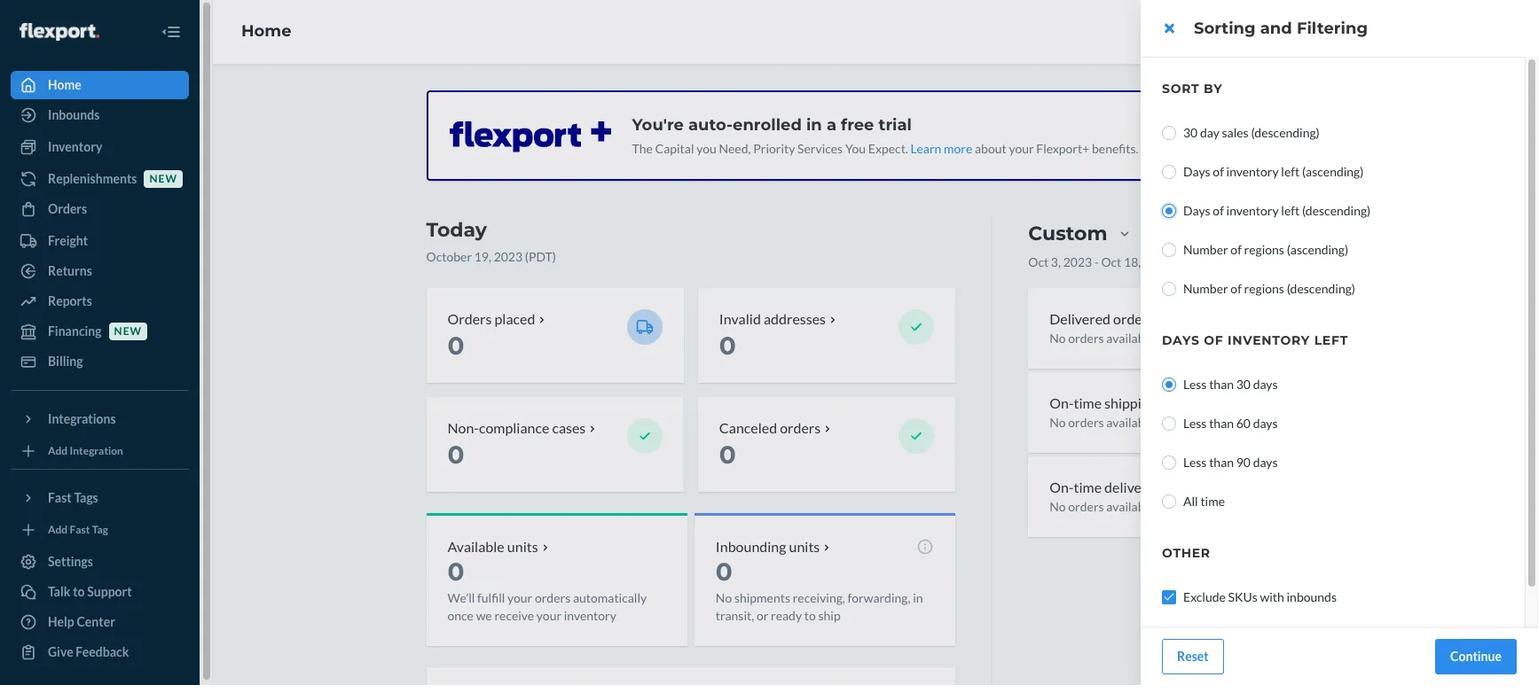 Task type: vqa. For each thing, say whether or not it's contained in the screenshot.
middle (descending)
yes



Task type: locate. For each thing, give the bounding box(es) containing it.
all time
[[1184, 494, 1225, 509]]

1 vertical spatial than
[[1209, 416, 1234, 431]]

regions
[[1244, 242, 1285, 257], [1244, 281, 1285, 296], [1242, 629, 1282, 644]]

1 vertical spatial regions
[[1244, 281, 1285, 296]]

(descending) down number of regions (ascending)
[[1287, 281, 1356, 296]]

of for days of inventory left (descending)
[[1213, 203, 1224, 218]]

(ascending) down days of inventory left (descending)
[[1287, 242, 1349, 257]]

left
[[1281, 164, 1300, 179], [1281, 203, 1300, 218], [1315, 333, 1349, 349]]

days of inventory left (ascending)
[[1184, 164, 1364, 179]]

2 vertical spatial inventory
[[1228, 333, 1310, 349]]

less for less than 30 days
[[1184, 377, 1207, 392]]

regions down number of regions (ascending)
[[1244, 281, 1285, 296]]

(descending)
[[1251, 125, 1320, 140], [1302, 203, 1371, 218], [1287, 281, 1356, 296]]

1 days from the top
[[1184, 164, 1211, 179]]

1 than from the top
[[1209, 377, 1234, 392]]

exclude
[[1184, 590, 1226, 605]]

of up less than 30 days
[[1204, 333, 1224, 349]]

1 vertical spatial less
[[1184, 416, 1207, 431]]

of down number of regions (ascending)
[[1231, 281, 1242, 296]]

2 vertical spatial (descending)
[[1287, 281, 1356, 296]]

reset
[[1177, 649, 1209, 665]]

less than 60 days
[[1184, 416, 1278, 431]]

of for number of regions (ascending)
[[1231, 242, 1242, 257]]

1 vertical spatial inventory
[[1227, 203, 1279, 218]]

days
[[1162, 333, 1200, 349], [1253, 377, 1278, 392], [1253, 416, 1278, 431], [1253, 455, 1278, 470]]

1 vertical spatial days
[[1184, 203, 1211, 218]]

than left '60'
[[1209, 416, 1234, 431]]

30 up '60'
[[1237, 377, 1251, 392]]

2 less from the top
[[1184, 416, 1207, 431]]

regions up number of regions (descending)
[[1244, 242, 1285, 257]]

None radio
[[1162, 165, 1176, 179], [1162, 204, 1176, 218], [1162, 243, 1176, 257], [1162, 282, 1176, 296], [1162, 456, 1176, 470], [1162, 165, 1176, 179], [1162, 204, 1176, 218], [1162, 243, 1176, 257], [1162, 282, 1176, 296], [1162, 456, 1176, 470]]

0 vertical spatial left
[[1281, 164, 1300, 179]]

0 vertical spatial inventory
[[1227, 164, 1279, 179]]

inventory for days of inventory left (descending)
[[1227, 203, 1279, 218]]

days for less than 60 days
[[1253, 416, 1278, 431]]

number of regions (descending)
[[1184, 281, 1356, 296]]

number up number of regions (descending)
[[1184, 242, 1229, 257]]

2 number from the top
[[1184, 281, 1229, 296]]

days of inventory left (descending)
[[1184, 203, 1371, 218]]

left down number of regions (descending)
[[1315, 333, 1349, 349]]

30 left the 'day'
[[1184, 125, 1198, 140]]

filtering
[[1297, 19, 1368, 38]]

than for 30
[[1209, 377, 1234, 392]]

time
[[1201, 494, 1225, 509]]

continue button
[[1436, 640, 1517, 675]]

0 vertical spatial less
[[1184, 377, 1207, 392]]

of up number of regions (ascending)
[[1213, 203, 1224, 218]]

30 day sales (descending)
[[1184, 125, 1320, 140]]

None checkbox
[[1162, 591, 1176, 605]]

skus
[[1228, 590, 1258, 605]]

1 vertical spatial number
[[1184, 281, 1229, 296]]

2 vertical spatial than
[[1209, 455, 1234, 470]]

0 vertical spatial (descending)
[[1251, 125, 1320, 140]]

2 vertical spatial regions
[[1242, 629, 1282, 644]]

regions for (ascending)
[[1244, 242, 1285, 257]]

days right '60'
[[1253, 416, 1278, 431]]

2 than from the top
[[1209, 416, 1234, 431]]

days
[[1184, 164, 1211, 179], [1184, 203, 1211, 218]]

(descending) for 30 day sales (descending)
[[1251, 125, 1320, 140]]

number up days of inventory left
[[1184, 281, 1229, 296]]

of down the 'day'
[[1213, 164, 1224, 179]]

30
[[1184, 125, 1198, 140], [1237, 377, 1251, 392]]

2 vertical spatial less
[[1184, 455, 1207, 470]]

(descending) up days of inventory left (ascending)
[[1251, 125, 1320, 140]]

less left '60'
[[1184, 416, 1207, 431]]

days for less than 30 days
[[1253, 377, 1278, 392]]

less up all
[[1184, 455, 1207, 470]]

1 horizontal spatial 30
[[1237, 377, 1251, 392]]

number of regions (ascending)
[[1184, 242, 1349, 257]]

None radio
[[1162, 126, 1176, 140], [1162, 378, 1176, 392], [1162, 417, 1176, 431], [1162, 495, 1176, 509], [1162, 126, 1176, 140], [1162, 378, 1176, 392], [1162, 417, 1176, 431], [1162, 495, 1176, 509]]

90
[[1237, 455, 1251, 470]]

or
[[1193, 629, 1205, 644]]

than left 90
[[1209, 455, 1234, 470]]

0 horizontal spatial 30
[[1184, 125, 1198, 140]]

days for days of inventory left (ascending)
[[1184, 164, 1211, 179]]

less up less than 60 days
[[1184, 377, 1207, 392]]

left down days of inventory left (ascending)
[[1281, 203, 1300, 218]]

days right 90
[[1253, 455, 1278, 470]]

continue
[[1451, 649, 1502, 665]]

inventory down number of regions (descending)
[[1228, 333, 1310, 349]]

3 less from the top
[[1184, 455, 1207, 470]]

1 vertical spatial 30
[[1237, 377, 1251, 392]]

than for 90
[[1209, 455, 1234, 470]]

0 vertical spatial than
[[1209, 377, 1234, 392]]

2 days from the top
[[1184, 203, 1211, 218]]

2 vertical spatial left
[[1315, 333, 1349, 349]]

regions right fewer
[[1242, 629, 1282, 644]]

of up number of regions (descending)
[[1231, 242, 1242, 257]]

(descending) down days of inventory left (ascending)
[[1302, 203, 1371, 218]]

1 vertical spatial (descending)
[[1302, 203, 1371, 218]]

less
[[1184, 377, 1207, 392], [1184, 416, 1207, 431], [1184, 455, 1207, 470]]

0 vertical spatial number
[[1184, 242, 1229, 257]]

(ascending)
[[1302, 164, 1364, 179], [1287, 242, 1349, 257]]

1 number from the top
[[1184, 242, 1229, 257]]

than for 60
[[1209, 416, 1234, 431]]

(ascending) up days of inventory left (descending)
[[1302, 164, 1364, 179]]

0 vertical spatial regions
[[1244, 242, 1285, 257]]

1 less from the top
[[1184, 377, 1207, 392]]

1 vertical spatial left
[[1281, 203, 1300, 218]]

3 or fewer regions
[[1184, 629, 1282, 644]]

inventory
[[1227, 164, 1279, 179], [1227, 203, 1279, 218], [1228, 333, 1310, 349]]

left up days of inventory left (descending)
[[1281, 164, 1300, 179]]

exclude skus with inbounds
[[1184, 590, 1337, 605]]

less than 90 days
[[1184, 455, 1278, 470]]

3 than from the top
[[1209, 455, 1234, 470]]

days of inventory left
[[1162, 333, 1349, 349]]

number
[[1184, 242, 1229, 257], [1184, 281, 1229, 296]]

than up less than 60 days
[[1209, 377, 1234, 392]]

0 vertical spatial (ascending)
[[1302, 164, 1364, 179]]

of
[[1213, 164, 1224, 179], [1213, 203, 1224, 218], [1231, 242, 1242, 257], [1231, 281, 1242, 296], [1204, 333, 1224, 349]]

reset button
[[1162, 640, 1224, 675]]

sales
[[1222, 125, 1249, 140]]

other
[[1162, 546, 1211, 562]]

inventory down '30 day sales (descending)' at right
[[1227, 164, 1279, 179]]

days down days of inventory left
[[1253, 377, 1278, 392]]

inventory up number of regions (ascending)
[[1227, 203, 1279, 218]]

0 vertical spatial days
[[1184, 164, 1211, 179]]

number for number of regions (descending)
[[1184, 281, 1229, 296]]

than
[[1209, 377, 1234, 392], [1209, 416, 1234, 431], [1209, 455, 1234, 470]]



Task type: describe. For each thing, give the bounding box(es) containing it.
inventory for days of inventory left
[[1228, 333, 1310, 349]]

0 vertical spatial 30
[[1184, 125, 1198, 140]]

regions for (descending)
[[1244, 281, 1285, 296]]

inventory for days of inventory left (ascending)
[[1227, 164, 1279, 179]]

sort by
[[1162, 81, 1223, 97]]

sorting
[[1194, 19, 1256, 38]]

days for less than 90 days
[[1253, 455, 1278, 470]]

less than 30 days
[[1184, 377, 1278, 392]]

of for number of regions (descending)
[[1231, 281, 1242, 296]]

number for number of regions (ascending)
[[1184, 242, 1229, 257]]

less for less than 90 days
[[1184, 455, 1207, 470]]

inbounds
[[1287, 590, 1337, 605]]

of for days of inventory left (ascending)
[[1213, 164, 1224, 179]]

(descending) for number of regions (descending)
[[1287, 281, 1356, 296]]

60
[[1237, 416, 1251, 431]]

close image
[[1164, 21, 1174, 35]]

less for less than 60 days
[[1184, 416, 1207, 431]]

3
[[1184, 629, 1191, 644]]

sorting and filtering
[[1194, 19, 1368, 38]]

left for days of inventory left (ascending)
[[1281, 164, 1300, 179]]

left for days of inventory left
[[1315, 333, 1349, 349]]

fewer
[[1207, 629, 1239, 644]]

days for days of inventory left (descending)
[[1184, 203, 1211, 218]]

sort
[[1162, 81, 1200, 97]]

and
[[1261, 19, 1293, 38]]

day
[[1200, 125, 1220, 140]]

left for days of inventory left (descending)
[[1281, 203, 1300, 218]]

of for days of inventory left
[[1204, 333, 1224, 349]]

days up less than 30 days
[[1162, 333, 1200, 349]]

with
[[1260, 590, 1285, 605]]

by
[[1204, 81, 1223, 97]]

1 vertical spatial (ascending)
[[1287, 242, 1349, 257]]

all
[[1184, 494, 1198, 509]]



